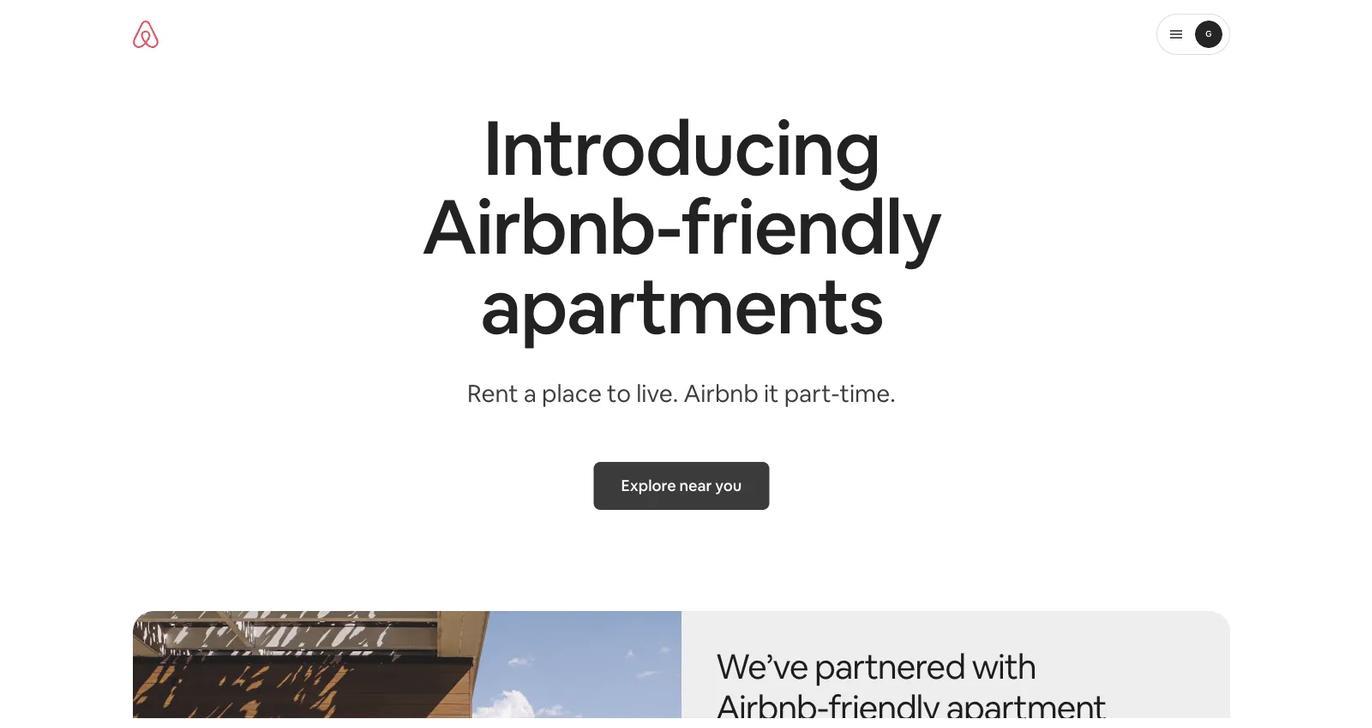 Task type: locate. For each thing, give the bounding box(es) containing it.
live.
[[637, 378, 679, 409]]

with
[[972, 644, 1037, 689]]

explore near you
[[622, 476, 742, 496]]

place
[[542, 378, 602, 409]]

explore
[[622, 476, 676, 496]]

introducing
[[483, 98, 881, 197]]

image of two people on a sunny balcony overlooking a city skyline image
[[133, 612, 682, 720], [133, 612, 682, 720]]

None text field
[[422, 98, 942, 355]]

we've partnered with
[[716, 644, 1037, 689]]

a
[[524, 378, 537, 409]]

to
[[607, 378, 631, 409]]

it
[[764, 378, 779, 409]]

rent
[[468, 378, 519, 409]]

airbnb‑friendly
[[422, 177, 942, 276]]

image of rooftop pool on a city apartment building at dusk image
[[133, 612, 682, 720], [133, 612, 682, 720]]



Task type: vqa. For each thing, say whether or not it's contained in the screenshot.
your inside Profile element
no



Task type: describe. For each thing, give the bounding box(es) containing it.
partnered
[[815, 644, 966, 689]]

rent a place to live. airbnb it part-time.
[[468, 378, 896, 409]]

apartments
[[480, 257, 884, 355]]

airbnb
[[684, 378, 759, 409]]

we've
[[716, 644, 808, 689]]

you
[[716, 476, 742, 496]]

none text field containing introducing
[[422, 98, 942, 355]]

part-
[[785, 378, 840, 409]]

explore near you button
[[594, 463, 770, 511]]

time.
[[840, 378, 896, 409]]

near
[[680, 476, 712, 496]]



